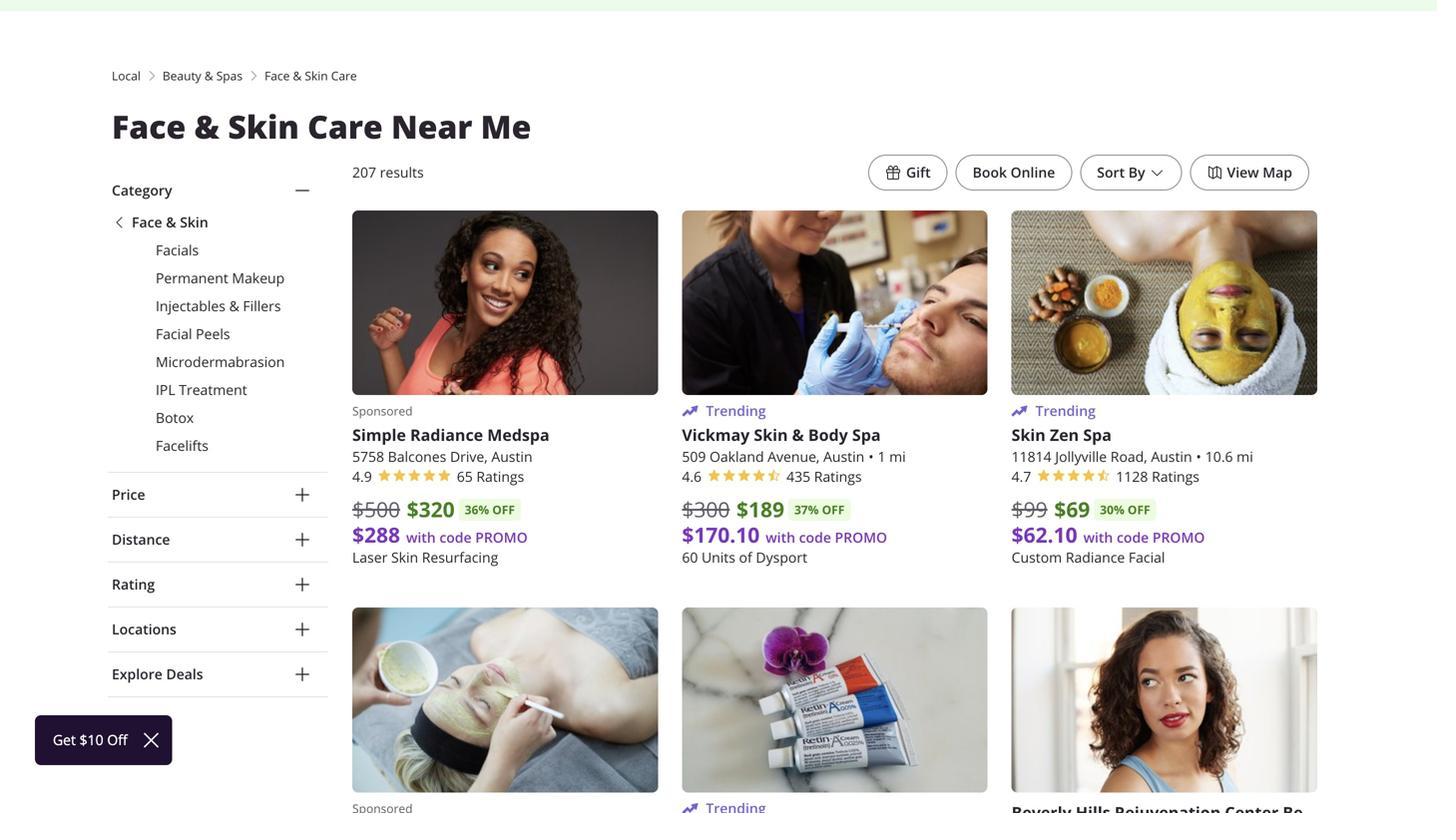 Task type: vqa. For each thing, say whether or not it's contained in the screenshot.
Sell
no



Task type: locate. For each thing, give the bounding box(es) containing it.
2 horizontal spatial austin
[[1151, 448, 1192, 466]]

36%
[[465, 502, 489, 519]]

$500 $320 36% off $288 with code promo laser skin resurfacing
[[352, 495, 528, 567]]

sort by
[[1097, 163, 1145, 182]]

ratings right 435
[[814, 468, 862, 486]]

facial peels link
[[112, 324, 328, 344]]

65 ratings
[[457, 468, 524, 486]]

& down beauty & spas link
[[194, 105, 220, 148]]

sort by button
[[1080, 155, 1182, 191]]

mi right 1
[[890, 448, 906, 466]]

mi right 10.6
[[1237, 448, 1253, 466]]

off
[[492, 502, 515, 519], [822, 502, 845, 519], [1128, 502, 1151, 519]]

3 code from the left
[[1117, 529, 1149, 547]]

me
[[481, 105, 531, 148]]

radiance
[[410, 424, 483, 446], [1066, 549, 1125, 567]]

off inside $99 $69 30% off $62.10 with code promo custom radiance facial
[[1128, 502, 1151, 519]]

1 ratings from the left
[[477, 468, 524, 486]]

austin up 1128 ratings
[[1151, 448, 1192, 466]]

0 horizontal spatial promo
[[475, 529, 528, 547]]

& up the facials at left
[[166, 213, 176, 232]]

2 spa from the left
[[1083, 424, 1112, 446]]

skin right laser
[[391, 549, 418, 567]]

with
[[406, 529, 436, 547], [766, 529, 796, 547], [1084, 529, 1113, 547]]

skin inside category list
[[180, 213, 208, 232]]

3 promo from the left
[[1153, 529, 1205, 547]]

& left fillers
[[229, 297, 239, 315]]

1 vertical spatial care
[[308, 105, 383, 148]]

microdermabrasion
[[156, 353, 285, 371]]

1 mi from the left
[[890, 448, 906, 466]]

map
[[1263, 163, 1293, 182]]

1 horizontal spatial austin
[[823, 448, 865, 466]]

austin down "medspa"
[[491, 448, 533, 466]]

2 horizontal spatial code
[[1117, 529, 1149, 547]]

1 off from the left
[[492, 502, 515, 519]]

code for $189
[[799, 529, 831, 547]]

rating
[[112, 575, 155, 594]]

off inside the $500 $320 36% off $288 with code promo laser skin resurfacing
[[492, 502, 515, 519]]

&
[[204, 68, 213, 84], [293, 68, 302, 84], [194, 105, 220, 148], [166, 213, 176, 232], [229, 297, 239, 315], [792, 424, 804, 446]]

0 horizontal spatial code
[[440, 529, 472, 547]]

1 • from the left
[[869, 448, 874, 466]]

ratings for $189
[[814, 468, 862, 486]]

ratings right 65
[[477, 468, 524, 486]]

3 off from the left
[[1128, 502, 1151, 519]]

1 with from the left
[[406, 529, 436, 547]]

facial down injectables
[[156, 325, 192, 343]]

• inside skin zen spa 11814 jollyville road, austin • 10.6 mi
[[1196, 448, 1202, 466]]

$500
[[352, 496, 400, 524]]

1 horizontal spatial promo
[[835, 529, 887, 547]]

face inside face & skin link
[[132, 213, 162, 232]]

2 austin from the left
[[823, 448, 865, 466]]

with inside $300 $189 37% off $170.10 with code promo 60 units of dysport
[[766, 529, 796, 547]]

$170.10
[[682, 521, 760, 550]]

2 trending from the left
[[1036, 402, 1096, 420]]

ratings right '1128'
[[1152, 468, 1200, 486]]

radiance up drive,
[[410, 424, 483, 446]]

face inside breadcrumbs "element"
[[265, 68, 290, 84]]

$189
[[737, 495, 785, 524]]

ratings for $69
[[1152, 468, 1200, 486]]

2 mi from the left
[[1237, 448, 1253, 466]]

with down '30%'
[[1084, 529, 1113, 547]]

skin up avenue,
[[754, 424, 788, 446]]

face down local
[[112, 105, 186, 148]]

mi
[[890, 448, 906, 466], [1237, 448, 1253, 466]]

0 horizontal spatial •
[[869, 448, 874, 466]]

1 vertical spatial radiance
[[1066, 549, 1125, 567]]

2 horizontal spatial off
[[1128, 502, 1151, 519]]

3 austin from the left
[[1151, 448, 1192, 466]]

trending up zen
[[1036, 402, 1096, 420]]

0 horizontal spatial off
[[492, 502, 515, 519]]

2 ratings from the left
[[814, 468, 862, 486]]

jollyville
[[1055, 448, 1107, 466]]

drive,
[[450, 448, 488, 466]]

austin inside vickmay skin & body spa 509 oakland avenue, austin • 1 mi
[[823, 448, 865, 466]]

with inside $99 $69 30% off $62.10 with code promo custom radiance facial
[[1084, 529, 1113, 547]]

with inside the $500 $320 36% off $288 with code promo laser skin resurfacing
[[406, 529, 436, 547]]

1 vertical spatial face
[[112, 105, 186, 148]]

care inside breadcrumbs "element"
[[331, 68, 357, 84]]

promo down 1128 ratings
[[1153, 529, 1205, 547]]

off right 36%
[[492, 502, 515, 519]]

book online button
[[956, 155, 1072, 191]]

& for face & skin care near me
[[194, 105, 220, 148]]

skin
[[305, 68, 328, 84], [228, 105, 299, 148], [180, 213, 208, 232], [754, 424, 788, 446], [1012, 424, 1046, 446], [391, 549, 418, 567]]

trending
[[706, 402, 766, 420], [1036, 402, 1096, 420]]

off right 37%
[[822, 502, 845, 519]]

$300 $189 37% off $170.10 with code promo 60 units of dysport
[[682, 495, 887, 567]]

care up face & skin care near me
[[331, 68, 357, 84]]

0 vertical spatial care
[[331, 68, 357, 84]]

spa up jollyville
[[1083, 424, 1112, 446]]

botox link
[[112, 408, 328, 428]]

& up face & skin care near me
[[293, 68, 302, 84]]

austin inside sponsored simple radiance medspa 5758 balcones drive, austin
[[491, 448, 533, 466]]

1 code from the left
[[440, 529, 472, 547]]

• left 10.6
[[1196, 448, 1202, 466]]

locations
[[112, 620, 177, 639]]

code for $69
[[1117, 529, 1149, 547]]

skin up the facials at left
[[180, 213, 208, 232]]

2 with from the left
[[766, 529, 796, 547]]

1 spa from the left
[[852, 424, 881, 446]]

trending up vickmay
[[706, 402, 766, 420]]

1 horizontal spatial off
[[822, 502, 845, 519]]

care
[[331, 68, 357, 84], [308, 105, 383, 148]]

0 horizontal spatial radiance
[[410, 424, 483, 446]]

1 horizontal spatial mi
[[1237, 448, 1253, 466]]

ratings
[[477, 468, 524, 486], [814, 468, 862, 486], [1152, 468, 1200, 486]]

65
[[457, 468, 473, 486]]

austin down body
[[823, 448, 865, 466]]

sponsored
[[352, 403, 413, 419]]

units
[[702, 549, 736, 567]]

1 horizontal spatial •
[[1196, 448, 1202, 466]]

skin down spas
[[228, 105, 299, 148]]

face down category
[[132, 213, 162, 232]]

& for face & skin
[[166, 213, 176, 232]]

1 horizontal spatial facial
[[1129, 549, 1165, 567]]

2 horizontal spatial ratings
[[1152, 468, 1200, 486]]

435
[[787, 468, 811, 486]]

spa up 1
[[852, 424, 881, 446]]

2 vertical spatial face
[[132, 213, 162, 232]]

1 trending from the left
[[706, 402, 766, 420]]

skin up face & skin care near me
[[305, 68, 328, 84]]

2 code from the left
[[799, 529, 831, 547]]

0 horizontal spatial austin
[[491, 448, 533, 466]]

with down the $320
[[406, 529, 436, 547]]

3 with from the left
[[1084, 529, 1113, 547]]

promo inside $99 $69 30% off $62.10 with code promo custom radiance facial
[[1153, 529, 1205, 547]]

distance button
[[108, 518, 328, 562]]

off for $189
[[822, 502, 845, 519]]

promo inside $300 $189 37% off $170.10 with code promo 60 units of dysport
[[835, 529, 887, 547]]

care up 207
[[308, 105, 383, 148]]

skin inside the $500 $320 36% off $288 with code promo laser skin resurfacing
[[391, 549, 418, 567]]

0 horizontal spatial trending
[[706, 402, 766, 420]]

code down 37%
[[799, 529, 831, 547]]

• inside vickmay skin & body spa 509 oakland avenue, austin • 1 mi
[[869, 448, 874, 466]]

facial
[[156, 325, 192, 343], [1129, 549, 1165, 567]]

code inside $300 $189 37% off $170.10 with code promo 60 units of dysport
[[799, 529, 831, 547]]

price button
[[108, 473, 328, 517]]

1128
[[1116, 468, 1148, 486]]

promo inside the $500 $320 36% off $288 with code promo laser skin resurfacing
[[475, 529, 528, 547]]

category
[[112, 181, 172, 200]]

1 horizontal spatial trending
[[1036, 402, 1096, 420]]

1 austin from the left
[[491, 448, 533, 466]]

facials link
[[112, 241, 328, 261]]

mi inside vickmay skin & body spa 509 oakland avenue, austin • 1 mi
[[890, 448, 906, 466]]

promo for $189
[[835, 529, 887, 547]]

1 promo from the left
[[475, 529, 528, 547]]

3 ratings from the left
[[1152, 468, 1200, 486]]

& for face & skin care
[[293, 68, 302, 84]]

face right spas
[[265, 68, 290, 84]]

promo down 435 ratings
[[835, 529, 887, 547]]

1 horizontal spatial ratings
[[814, 468, 862, 486]]

radiance inside sponsored simple radiance medspa 5758 balcones drive, austin
[[410, 424, 483, 446]]

resurfacing
[[422, 549, 498, 567]]

with up dysport
[[766, 529, 796, 547]]

facial down 1128 ratings
[[1129, 549, 1165, 567]]

radiance down '30%'
[[1066, 549, 1125, 567]]

code inside $99 $69 30% off $62.10 with code promo custom radiance facial
[[1117, 529, 1149, 547]]

face
[[265, 68, 290, 84], [112, 105, 186, 148], [132, 213, 162, 232]]

2 off from the left
[[822, 502, 845, 519]]

injectables & fillers link
[[112, 296, 328, 316]]

face for face & skin care near me
[[112, 105, 186, 148]]

1 horizontal spatial with
[[766, 529, 796, 547]]

austin
[[491, 448, 533, 466], [823, 448, 865, 466], [1151, 448, 1192, 466]]

& up avenue,
[[792, 424, 804, 446]]

trending for $189
[[706, 402, 766, 420]]

0 vertical spatial radiance
[[410, 424, 483, 446]]

trending for $69
[[1036, 402, 1096, 420]]

view map button
[[1190, 155, 1310, 191]]

2 • from the left
[[1196, 448, 1202, 466]]

local
[[112, 68, 141, 84]]

2 horizontal spatial promo
[[1153, 529, 1205, 547]]

skin up 11814 at the right bottom of page
[[1012, 424, 1046, 446]]

1 horizontal spatial radiance
[[1066, 549, 1125, 567]]

• left 1
[[869, 448, 874, 466]]

facial inside $99 $69 30% off $62.10 with code promo custom radiance facial
[[1129, 549, 1165, 567]]

code up resurfacing
[[440, 529, 472, 547]]

0 horizontal spatial mi
[[890, 448, 906, 466]]

1 horizontal spatial code
[[799, 529, 831, 547]]

& left spas
[[204, 68, 213, 84]]

2 horizontal spatial with
[[1084, 529, 1113, 547]]

results
[[380, 163, 424, 182]]

0 horizontal spatial with
[[406, 529, 436, 547]]

& inside facials permanent makeup injectables & fillers facial peels microdermabrasion ipl treatment botox facelifts
[[229, 297, 239, 315]]

austin inside skin zen spa 11814 jollyville road, austin • 10.6 mi
[[1151, 448, 1192, 466]]

0 horizontal spatial facial
[[156, 325, 192, 343]]

0 vertical spatial facial
[[156, 325, 192, 343]]

permanent
[[156, 269, 228, 287]]

explore deals
[[112, 665, 203, 684]]

code inside the $500 $320 36% off $288 with code promo laser skin resurfacing
[[440, 529, 472, 547]]

0 horizontal spatial spa
[[852, 424, 881, 446]]

0 vertical spatial face
[[265, 68, 290, 84]]

off right '30%'
[[1128, 502, 1151, 519]]

•
[[869, 448, 874, 466], [1196, 448, 1202, 466]]

1 vertical spatial facial
[[1129, 549, 1165, 567]]

off for $320
[[492, 502, 515, 519]]

custom
[[1012, 549, 1062, 567]]

code down '30%'
[[1117, 529, 1149, 547]]

face for face & skin
[[132, 213, 162, 232]]

1 horizontal spatial spa
[[1083, 424, 1112, 446]]

off inside $300 $189 37% off $170.10 with code promo 60 units of dysport
[[822, 502, 845, 519]]

beauty & spas
[[163, 68, 243, 84]]

2 promo from the left
[[835, 529, 887, 547]]

promo down 36%
[[475, 529, 528, 547]]

microdermabrasion link
[[112, 352, 328, 372]]

0 horizontal spatial ratings
[[477, 468, 524, 486]]



Task type: describe. For each thing, give the bounding box(es) containing it.
face & skin care
[[265, 68, 357, 84]]

vickmay
[[682, 424, 750, 446]]

4.7
[[1012, 468, 1032, 486]]

body
[[808, 424, 848, 446]]

& for beauty & spas
[[204, 68, 213, 84]]

fillers
[[243, 297, 281, 315]]

permanent makeup link
[[112, 269, 328, 288]]

category list
[[112, 213, 328, 456]]

by
[[1129, 163, 1145, 182]]

face & skin
[[132, 213, 208, 232]]

zen
[[1050, 424, 1079, 446]]

37%
[[795, 502, 819, 519]]

skin zen spa 11814 jollyville road, austin • 10.6 mi
[[1012, 424, 1253, 466]]

60
[[682, 549, 698, 567]]

peels
[[196, 325, 230, 343]]

treatment
[[179, 381, 247, 399]]

with for $320
[[406, 529, 436, 547]]

local link
[[112, 67, 141, 85]]

ratings for $320
[[477, 468, 524, 486]]

gift
[[906, 163, 931, 182]]

$300
[[682, 496, 730, 524]]

deals
[[166, 665, 203, 684]]

price
[[112, 486, 145, 504]]

facial inside facials permanent makeup injectables & fillers facial peels microdermabrasion ipl treatment botox facelifts
[[156, 325, 192, 343]]

sponsored simple radiance medspa 5758 balcones drive, austin
[[352, 403, 550, 466]]

balcones
[[388, 448, 446, 466]]

spa inside vickmay skin & body spa 509 oakland avenue, austin • 1 mi
[[852, 424, 881, 446]]

botox
[[156, 409, 194, 427]]

ipl
[[156, 381, 175, 399]]

radiance inside $99 $69 30% off $62.10 with code promo custom radiance facial
[[1066, 549, 1125, 567]]

facials permanent makeup injectables & fillers facial peels microdermabrasion ipl treatment botox facelifts
[[156, 241, 285, 455]]

sort
[[1097, 163, 1125, 182]]

of
[[739, 549, 752, 567]]

4.6
[[682, 468, 702, 486]]

view map
[[1227, 163, 1293, 182]]

promo for $69
[[1153, 529, 1205, 547]]

10.6
[[1206, 448, 1233, 466]]

book online
[[973, 163, 1055, 182]]

skin inside breadcrumbs "element"
[[305, 68, 328, 84]]

gift button
[[868, 155, 948, 191]]

$320
[[407, 495, 455, 524]]

$62.10
[[1012, 521, 1078, 550]]

breadcrumbs element
[[108, 67, 1330, 85]]

435 ratings
[[787, 468, 862, 486]]

509
[[682, 448, 706, 466]]

distance
[[112, 531, 170, 549]]

online
[[1011, 163, 1055, 182]]

$99
[[1012, 496, 1048, 524]]

facelifts
[[156, 437, 209, 455]]

$288
[[352, 521, 400, 550]]

road,
[[1111, 448, 1148, 466]]

category button
[[108, 169, 328, 213]]

207 results
[[352, 163, 424, 182]]

oakland
[[710, 448, 764, 466]]

1128 ratings
[[1116, 468, 1200, 486]]

face & skin link
[[112, 213, 328, 233]]

dysport
[[756, 549, 808, 567]]

face for face & skin care
[[265, 68, 290, 84]]

promo for $320
[[475, 529, 528, 547]]

care for face & skin care
[[331, 68, 357, 84]]

care for face & skin care near me
[[308, 105, 383, 148]]

code for $320
[[440, 529, 472, 547]]

view
[[1227, 163, 1259, 182]]

& inside vickmay skin & body spa 509 oakland avenue, austin • 1 mi
[[792, 424, 804, 446]]

$99 $69 30% off $62.10 with code promo custom radiance facial
[[1012, 495, 1205, 567]]

facelifts link
[[112, 436, 328, 456]]

30%
[[1100, 502, 1125, 519]]

makeup
[[232, 269, 285, 287]]

rating button
[[108, 563, 328, 607]]

5758
[[352, 448, 384, 466]]

207
[[352, 163, 376, 182]]

skin inside skin zen spa 11814 jollyville road, austin • 10.6 mi
[[1012, 424, 1046, 446]]

mi inside skin zen spa 11814 jollyville road, austin • 10.6 mi
[[1237, 448, 1253, 466]]

beauty
[[163, 68, 201, 84]]

off for $69
[[1128, 502, 1151, 519]]

1
[[878, 448, 886, 466]]

with for $189
[[766, 529, 796, 547]]

4.9
[[352, 468, 372, 486]]

locations button
[[108, 608, 328, 652]]

11814
[[1012, 448, 1052, 466]]

$69
[[1054, 495, 1090, 524]]

laser
[[352, 549, 388, 567]]

facials
[[156, 241, 199, 260]]

vickmay skin & body spa 509 oakland avenue, austin • 1 mi
[[682, 424, 906, 466]]

ipl treatment link
[[112, 380, 328, 400]]

spa inside skin zen spa 11814 jollyville road, austin • 10.6 mi
[[1083, 424, 1112, 446]]

explore
[[112, 665, 163, 684]]

injectables
[[156, 297, 226, 315]]

skin inside vickmay skin & body spa 509 oakland avenue, austin • 1 mi
[[754, 424, 788, 446]]

beauty & spas link
[[163, 67, 243, 85]]

explore deals button
[[108, 653, 328, 697]]

face & skin care near me
[[112, 105, 531, 148]]

with for $69
[[1084, 529, 1113, 547]]

near
[[391, 105, 473, 148]]

avenue,
[[768, 448, 820, 466]]

simple
[[352, 424, 406, 446]]

book
[[973, 163, 1007, 182]]



